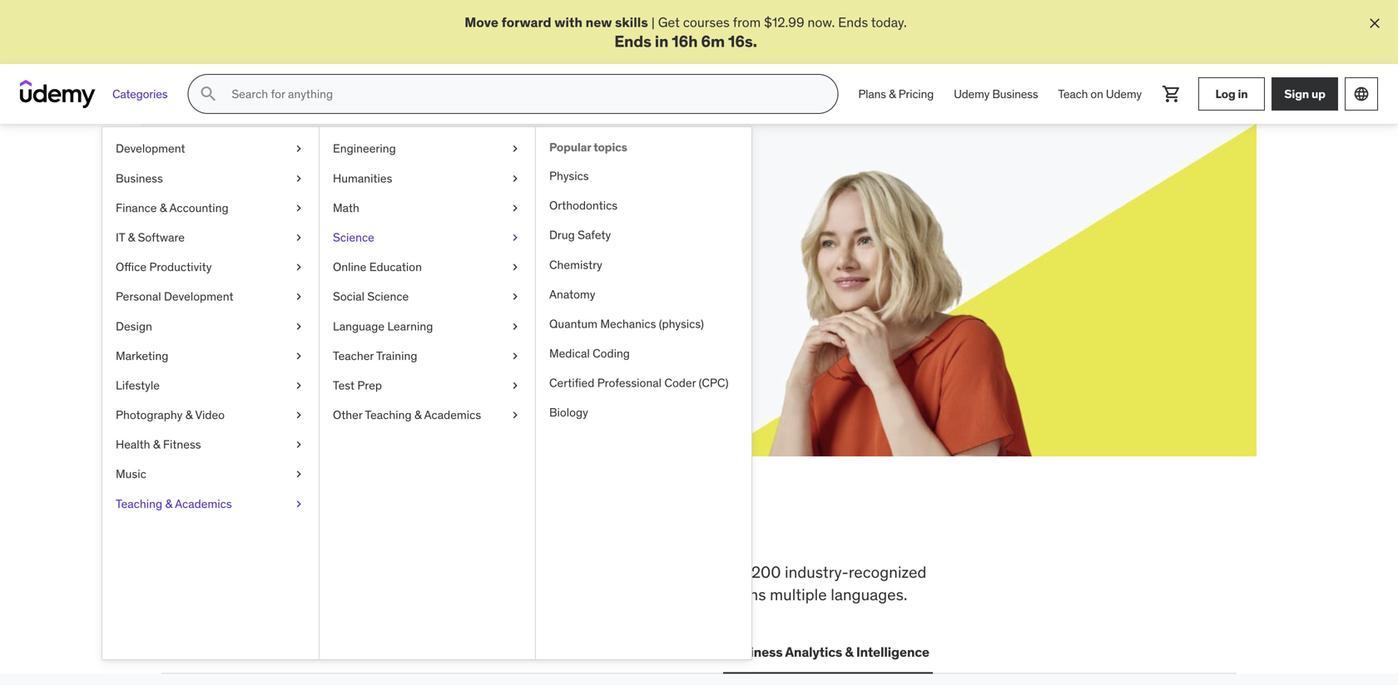 Task type: describe. For each thing, give the bounding box(es) containing it.
music
[[116, 467, 146, 482]]

test prep link
[[320, 371, 535, 401]]

udemy business
[[954, 86, 1038, 101]]

teach on udemy
[[1058, 86, 1142, 101]]

xsmall image for humanities
[[509, 170, 522, 187]]

teach on udemy link
[[1048, 74, 1152, 114]]

udemy inside 'link'
[[954, 86, 990, 101]]

communication
[[608, 644, 706, 661]]

new
[[586, 14, 612, 31]]

1 vertical spatial your
[[269, 238, 295, 255]]

intelligence
[[856, 644, 930, 661]]

& for academics
[[165, 497, 172, 512]]

well-
[[411, 585, 445, 605]]

humanities link
[[320, 164, 535, 193]]

data science button
[[503, 633, 591, 673]]

popular topics
[[549, 140, 627, 155]]

submit search image
[[198, 84, 218, 104]]

office productivity
[[116, 260, 212, 275]]

humanities
[[333, 171, 392, 186]]

forward
[[502, 14, 552, 31]]

little
[[472, 238, 499, 255]]

marketing link
[[102, 342, 319, 371]]

covering
[[161, 563, 225, 583]]

you
[[372, 508, 432, 551]]

business for business analytics & intelligence
[[726, 644, 783, 661]]

video
[[195, 408, 225, 423]]

today. inside "skills for your future expand your potential with a course for as little as $12.99. sale ends today."
[[329, 256, 365, 274]]

course
[[393, 238, 433, 255]]

& for fitness
[[153, 438, 160, 452]]

drug safety link
[[536, 221, 752, 250]]

popular
[[549, 140, 591, 155]]

for for workplace
[[694, 563, 714, 583]]

leadership
[[417, 644, 486, 661]]

xsmall image for development
[[292, 141, 305, 157]]

catalog
[[288, 585, 340, 605]]

xsmall image for finance & accounting
[[292, 200, 305, 216]]

certifications,
[[161, 585, 257, 605]]

personal development
[[116, 289, 234, 304]]

sign up
[[1285, 86, 1326, 101]]

choose a language image
[[1353, 86, 1370, 103]]

personal
[[116, 289, 161, 304]]

xsmall image for online education
[[509, 259, 522, 276]]

xsmall image for office productivity
[[292, 259, 305, 276]]

up
[[1312, 86, 1326, 101]]

today. inside move forward with new skills | get courses from $12.99 now. ends today. ends in 16h 6m 16s .
[[871, 14, 907, 31]]

& down test prep link
[[414, 408, 422, 423]]

sign up link
[[1272, 78, 1338, 111]]

& for video
[[185, 408, 193, 423]]

other
[[333, 408, 363, 423]]

academics inside 'link'
[[424, 408, 481, 423]]

science link
[[320, 223, 535, 253]]

languages.
[[831, 585, 908, 605]]

0 horizontal spatial for
[[301, 197, 340, 231]]

move forward with new skills | get courses from $12.99 now. ends today. ends in 16h 6m 16s .
[[465, 14, 907, 51]]

from
[[733, 14, 761, 31]]

xsmall image for photography & video
[[292, 407, 305, 424]]

$12.99.
[[221, 256, 265, 274]]

xsmall image for language learning
[[509, 319, 522, 335]]

log
[[1216, 86, 1236, 101]]

analytics
[[785, 644, 842, 661]]

online education
[[333, 260, 422, 275]]

xsmall image for math
[[509, 200, 522, 216]]

a
[[382, 238, 389, 255]]

1 vertical spatial teaching
[[116, 497, 162, 512]]

Search for anything text field
[[228, 80, 818, 108]]

content
[[636, 563, 691, 583]]

photography & video
[[116, 408, 225, 423]]

engineering link
[[320, 134, 535, 164]]

expand
[[221, 238, 266, 255]]

science for data
[[538, 644, 588, 661]]

all
[[161, 508, 210, 551]]

science element
[[535, 128, 752, 660]]

1 horizontal spatial ends
[[838, 14, 868, 31]]

business inside 'link'
[[992, 86, 1038, 101]]

2 udemy from the left
[[1106, 86, 1142, 101]]

coding
[[593, 346, 630, 361]]

lifestyle link
[[102, 371, 319, 401]]

xsmall image for test prep
[[509, 378, 522, 394]]

categories button
[[102, 74, 178, 114]]

over
[[718, 563, 748, 583]]

16h 6m 16s
[[672, 31, 753, 51]]

it certifications
[[299, 644, 397, 661]]

0 vertical spatial science
[[333, 230, 374, 245]]

teacher training
[[333, 349, 417, 364]]

productivity
[[149, 260, 212, 275]]

coder
[[665, 376, 696, 391]]

skills inside covering critical workplace skills to technical topics, including prep content for over 200 industry-recognized certifications, our catalog supports well-rounded professional development and spans multiple languages.
[[356, 563, 392, 583]]

web
[[165, 644, 193, 661]]

plans & pricing
[[858, 86, 934, 101]]

(physics)
[[659, 317, 704, 332]]

future
[[410, 197, 491, 231]]

language
[[333, 319, 385, 334]]

xsmall image for social science
[[509, 289, 522, 305]]

math link
[[320, 193, 535, 223]]

health & fitness link
[[102, 430, 319, 460]]

xsmall image for design
[[292, 319, 305, 335]]

mechanics
[[600, 317, 656, 332]]

medical coding
[[549, 346, 630, 361]]

xsmall image for it & software
[[292, 230, 305, 246]]

teaching inside 'link'
[[365, 408, 412, 423]]

accounting
[[169, 200, 229, 215]]

test prep
[[333, 378, 382, 393]]

professional
[[508, 585, 594, 605]]

ends
[[297, 256, 326, 274]]

courses
[[683, 14, 730, 31]]

other teaching & academics
[[333, 408, 481, 423]]

.
[[753, 31, 757, 51]]

biology
[[549, 406, 588, 421]]

orthodontics
[[549, 198, 618, 213]]

online education link
[[320, 253, 535, 282]]

language learning
[[333, 319, 433, 334]]



Task type: locate. For each thing, give the bounding box(es) containing it.
xsmall image for marketing
[[292, 348, 305, 365]]

in up including
[[524, 508, 556, 551]]

0 vertical spatial skills
[[615, 14, 648, 31]]

xsmall image inside design 'link'
[[292, 319, 305, 335]]

today. right now.
[[871, 14, 907, 31]]

teacher
[[333, 349, 374, 364]]

xsmall image inside office productivity link
[[292, 259, 305, 276]]

for
[[301, 197, 340, 231], [436, 238, 452, 255], [694, 563, 714, 583]]

xsmall image inside "language learning" link
[[509, 319, 522, 335]]

& right analytics
[[845, 644, 854, 661]]

web development button
[[161, 633, 282, 673]]

2 horizontal spatial business
[[992, 86, 1038, 101]]

get
[[658, 14, 680, 31]]

other teaching & academics link
[[320, 401, 535, 430]]

business for business
[[116, 171, 163, 186]]

1 vertical spatial science
[[367, 289, 409, 304]]

quantum mechanics (physics)
[[549, 317, 704, 332]]

business up the finance
[[116, 171, 163, 186]]

it up office
[[116, 230, 125, 245]]

business
[[992, 86, 1038, 101], [116, 171, 163, 186], [726, 644, 783, 661]]

xsmall image inside the math "link"
[[509, 200, 522, 216]]

academics down test prep link
[[424, 408, 481, 423]]

physics link
[[536, 161, 752, 191]]

0 horizontal spatial in
[[524, 508, 556, 551]]

1 horizontal spatial your
[[345, 197, 405, 231]]

xsmall image for other teaching & academics
[[509, 407, 522, 424]]

it for it & software
[[116, 230, 125, 245]]

xsmall image inside test prep link
[[509, 378, 522, 394]]

udemy image
[[20, 80, 96, 108]]

1 horizontal spatial it
[[299, 644, 310, 661]]

0 vertical spatial in
[[655, 31, 669, 51]]

anatomy link
[[536, 280, 752, 310]]

0 vertical spatial academics
[[424, 408, 481, 423]]

our
[[261, 585, 284, 605]]

recognized
[[849, 563, 927, 583]]

including
[[532, 563, 596, 583]]

0 horizontal spatial business
[[116, 171, 163, 186]]

1 horizontal spatial business
[[726, 644, 783, 661]]

1 horizontal spatial udemy
[[1106, 86, 1142, 101]]

xsmall image inside social science link
[[509, 289, 522, 305]]

& for software
[[128, 230, 135, 245]]

development for web
[[196, 644, 279, 661]]

xsmall image inside development link
[[292, 141, 305, 157]]

0 horizontal spatial as
[[456, 238, 469, 255]]

xsmall image inside teacher training link
[[509, 348, 522, 365]]

and
[[694, 585, 721, 605]]

1 horizontal spatial in
[[655, 31, 669, 51]]

0 horizontal spatial udemy
[[954, 86, 990, 101]]

it left certifications
[[299, 644, 310, 661]]

xsmall image inside lifestyle link
[[292, 378, 305, 394]]

supports
[[344, 585, 407, 605]]

udemy business link
[[944, 74, 1048, 114]]

fitness
[[163, 438, 201, 452]]

0 vertical spatial business
[[992, 86, 1038, 101]]

0 horizontal spatial your
[[269, 238, 295, 255]]

development down office productivity link
[[164, 289, 234, 304]]

ends right now.
[[838, 14, 868, 31]]

math
[[333, 200, 359, 215]]

now.
[[808, 14, 835, 31]]

skills
[[615, 14, 648, 31], [276, 508, 366, 551], [356, 563, 392, 583]]

2 horizontal spatial in
[[1238, 86, 1248, 101]]

online
[[333, 260, 367, 275]]

2 vertical spatial in
[[524, 508, 556, 551]]

0 horizontal spatial academics
[[175, 497, 232, 512]]

development
[[598, 585, 690, 605]]

web development
[[165, 644, 279, 661]]

certified professional coder (cpc)
[[549, 376, 729, 391]]

1 horizontal spatial for
[[436, 238, 452, 255]]

1 horizontal spatial with
[[555, 14, 583, 31]]

medical
[[549, 346, 590, 361]]

xsmall image for teaching & academics
[[292, 496, 305, 513]]

xsmall image inside online education link
[[509, 259, 522, 276]]

all the skills you need in one place
[[161, 508, 716, 551]]

& for pricing
[[889, 86, 896, 101]]

science up language learning
[[367, 289, 409, 304]]

covering critical workplace skills to technical topics, including prep content for over 200 industry-recognized certifications, our catalog supports well-rounded professional development and spans multiple languages.
[[161, 563, 927, 605]]

& right plans
[[889, 86, 896, 101]]

business inside button
[[726, 644, 783, 661]]

for inside covering critical workplace skills to technical topics, including prep content for over 200 industry-recognized certifications, our catalog supports well-rounded professional development and spans multiple languages.
[[694, 563, 714, 583]]

skills up 'workplace'
[[276, 508, 366, 551]]

with
[[555, 14, 583, 31], [354, 238, 379, 255]]

0 vertical spatial your
[[345, 197, 405, 231]]

it
[[116, 230, 125, 245], [299, 644, 310, 661]]

orthodontics link
[[536, 191, 752, 221]]

1 vertical spatial with
[[354, 238, 379, 255]]

xsmall image inside teaching & academics link
[[292, 496, 305, 513]]

business down spans
[[726, 644, 783, 661]]

multiple
[[770, 585, 827, 605]]

teaching down the "prep"
[[365, 408, 412, 423]]

education
[[369, 260, 422, 275]]

need
[[438, 508, 518, 551]]

xsmall image inside humanities link
[[509, 170, 522, 187]]

0 vertical spatial today.
[[871, 14, 907, 31]]

medical coding link
[[536, 339, 752, 369]]

it inside button
[[299, 644, 310, 661]]

as
[[456, 238, 469, 255], [502, 238, 516, 255]]

test
[[333, 378, 355, 393]]

today. down potential
[[329, 256, 365, 274]]

skills inside move forward with new skills | get courses from $12.99 now. ends today. ends in 16h 6m 16s .
[[615, 14, 648, 31]]

shopping cart with 0 items image
[[1162, 84, 1182, 104]]

0 vertical spatial for
[[301, 197, 340, 231]]

your
[[345, 197, 405, 231], [269, 238, 295, 255]]

ends down |
[[614, 31, 652, 51]]

for right course
[[436, 238, 452, 255]]

1 horizontal spatial as
[[502, 238, 516, 255]]

udemy right on
[[1106, 86, 1142, 101]]

in inside move forward with new skills | get courses from $12.99 now. ends today. ends in 16h 6m 16s .
[[655, 31, 669, 51]]

it for it certifications
[[299, 644, 310, 661]]

design link
[[102, 312, 319, 342]]

with left a
[[354, 238, 379, 255]]

for for your
[[436, 238, 452, 255]]

development inside button
[[196, 644, 279, 661]]

drug
[[549, 228, 575, 243]]

xsmall image for lifestyle
[[292, 378, 305, 394]]

certified professional coder (cpc) link
[[536, 369, 752, 398]]

on
[[1091, 86, 1103, 101]]

& down the music link
[[165, 497, 172, 512]]

safety
[[578, 228, 611, 243]]

teaching down music
[[116, 497, 162, 512]]

science inside button
[[538, 644, 588, 661]]

1 vertical spatial academics
[[175, 497, 232, 512]]

anatomy
[[549, 287, 595, 302]]

2 vertical spatial development
[[196, 644, 279, 661]]

sale
[[268, 256, 294, 274]]

academics down the music link
[[175, 497, 232, 512]]

development for personal
[[164, 289, 234, 304]]

xsmall image for music
[[292, 467, 305, 483]]

office
[[116, 260, 147, 275]]

xsmall image for engineering
[[509, 141, 522, 157]]

& right health
[[153, 438, 160, 452]]

business left teach
[[992, 86, 1038, 101]]

physics
[[549, 169, 589, 184]]

as left little
[[456, 238, 469, 255]]

close image
[[1367, 15, 1383, 32]]

finance & accounting
[[116, 200, 229, 215]]

in
[[655, 31, 669, 51], [1238, 86, 1248, 101], [524, 508, 556, 551]]

0 vertical spatial it
[[116, 230, 125, 245]]

with inside "skills for your future expand your potential with a course for as little as $12.99. sale ends today."
[[354, 238, 379, 255]]

1 horizontal spatial academics
[[424, 408, 481, 423]]

science for social
[[367, 289, 409, 304]]

1 vertical spatial for
[[436, 238, 452, 255]]

2 vertical spatial for
[[694, 563, 714, 583]]

sign
[[1285, 86, 1309, 101]]

0 horizontal spatial ends
[[614, 31, 652, 51]]

& up office
[[128, 230, 135, 245]]

0 vertical spatial development
[[116, 141, 185, 156]]

workplace
[[280, 563, 352, 583]]

data science
[[506, 644, 588, 661]]

spans
[[724, 585, 766, 605]]

0 horizontal spatial teaching
[[116, 497, 162, 512]]

it & software link
[[102, 223, 319, 253]]

business inside "link"
[[116, 171, 163, 186]]

1 horizontal spatial today.
[[871, 14, 907, 31]]

business analytics & intelligence
[[726, 644, 930, 661]]

xsmall image inside 'personal development' link
[[292, 289, 305, 305]]

in right log
[[1238, 86, 1248, 101]]

your up sale on the left top of the page
[[269, 238, 295, 255]]

1 vertical spatial development
[[164, 289, 234, 304]]

in down get
[[655, 31, 669, 51]]

& right the finance
[[160, 200, 167, 215]]

critical
[[229, 563, 276, 583]]

1 vertical spatial business
[[116, 171, 163, 186]]

with left new in the top left of the page
[[555, 14, 583, 31]]

place
[[629, 508, 716, 551]]

2 as from the left
[[502, 238, 516, 255]]

xsmall image inside marketing link
[[292, 348, 305, 365]]

it & software
[[116, 230, 185, 245]]

industry-
[[785, 563, 849, 583]]

1 vertical spatial today.
[[329, 256, 365, 274]]

skills for your future expand your potential with a course for as little as $12.99. sale ends today.
[[221, 197, 516, 274]]

1 udemy from the left
[[954, 86, 990, 101]]

& for accounting
[[160, 200, 167, 215]]

plans & pricing link
[[848, 74, 944, 114]]

xsmall image inside photography & video link
[[292, 407, 305, 424]]

1 vertical spatial skills
[[276, 508, 366, 551]]

chemistry
[[549, 257, 602, 272]]

0 horizontal spatial it
[[116, 230, 125, 245]]

xsmall image inside it & software link
[[292, 230, 305, 246]]

for up and at the bottom
[[694, 563, 714, 583]]

1 vertical spatial it
[[299, 644, 310, 661]]

1 as from the left
[[456, 238, 469, 255]]

xsmall image for teacher training
[[509, 348, 522, 365]]

xsmall image inside the music link
[[292, 467, 305, 483]]

0 horizontal spatial today.
[[329, 256, 365, 274]]

xsmall image for science
[[509, 230, 522, 246]]

xsmall image inside engineering link
[[509, 141, 522, 157]]

& left video
[[185, 408, 193, 423]]

xsmall image inside business "link"
[[292, 170, 305, 187]]

for up potential
[[301, 197, 340, 231]]

(cpc)
[[699, 376, 729, 391]]

as right little
[[502, 238, 516, 255]]

categories
[[112, 86, 168, 101]]

xsmall image for personal development
[[292, 289, 305, 305]]

ends
[[838, 14, 868, 31], [614, 31, 652, 51]]

science up "online"
[[333, 230, 374, 245]]

finance & accounting link
[[102, 193, 319, 223]]

professional
[[597, 376, 662, 391]]

0 horizontal spatial with
[[354, 238, 379, 255]]

udemy
[[954, 86, 990, 101], [1106, 86, 1142, 101]]

xsmall image
[[292, 170, 305, 187], [509, 200, 522, 216], [292, 289, 305, 305], [292, 319, 305, 335], [509, 348, 522, 365], [292, 407, 305, 424], [292, 467, 305, 483], [292, 496, 305, 513]]

xsmall image for business
[[292, 170, 305, 187]]

chemistry link
[[536, 250, 752, 280]]

xsmall image
[[292, 141, 305, 157], [509, 141, 522, 157], [509, 170, 522, 187], [292, 200, 305, 216], [292, 230, 305, 246], [509, 230, 522, 246], [292, 259, 305, 276], [509, 259, 522, 276], [509, 289, 522, 305], [509, 319, 522, 335], [292, 348, 305, 365], [292, 378, 305, 394], [509, 378, 522, 394], [509, 407, 522, 424], [292, 437, 305, 453]]

pricing
[[899, 86, 934, 101]]

science right the data
[[538, 644, 588, 661]]

certified
[[549, 376, 595, 391]]

& inside button
[[845, 644, 854, 661]]

xsmall image inside health & fitness 'link'
[[292, 437, 305, 453]]

your up a
[[345, 197, 405, 231]]

development right web on the left of the page
[[196, 644, 279, 661]]

xsmall image for health & fitness
[[292, 437, 305, 453]]

xsmall image inside finance & accounting link
[[292, 200, 305, 216]]

1 vertical spatial in
[[1238, 86, 1248, 101]]

2 vertical spatial skills
[[356, 563, 392, 583]]

2 vertical spatial business
[[726, 644, 783, 661]]

skills left |
[[615, 14, 648, 31]]

development down categories dropdown button
[[116, 141, 185, 156]]

1 horizontal spatial teaching
[[365, 408, 412, 423]]

communication button
[[604, 633, 710, 673]]

2 vertical spatial science
[[538, 644, 588, 661]]

prep
[[357, 378, 382, 393]]

xsmall image inside science link
[[509, 230, 522, 246]]

skills up supports
[[356, 563, 392, 583]]

udemy right pricing at top
[[954, 86, 990, 101]]

leadership button
[[414, 633, 490, 673]]

with inside move forward with new skills | get courses from $12.99 now. ends today. ends in 16h 6m 16s .
[[555, 14, 583, 31]]

xsmall image inside other teaching & academics 'link'
[[509, 407, 522, 424]]

200
[[752, 563, 781, 583]]

one
[[563, 508, 622, 551]]

2 horizontal spatial for
[[694, 563, 714, 583]]

0 vertical spatial with
[[555, 14, 583, 31]]

language learning link
[[320, 312, 535, 342]]

0 vertical spatial teaching
[[365, 408, 412, 423]]



Task type: vqa. For each thing, say whether or not it's contained in the screenshot.
DESIGN link
yes



